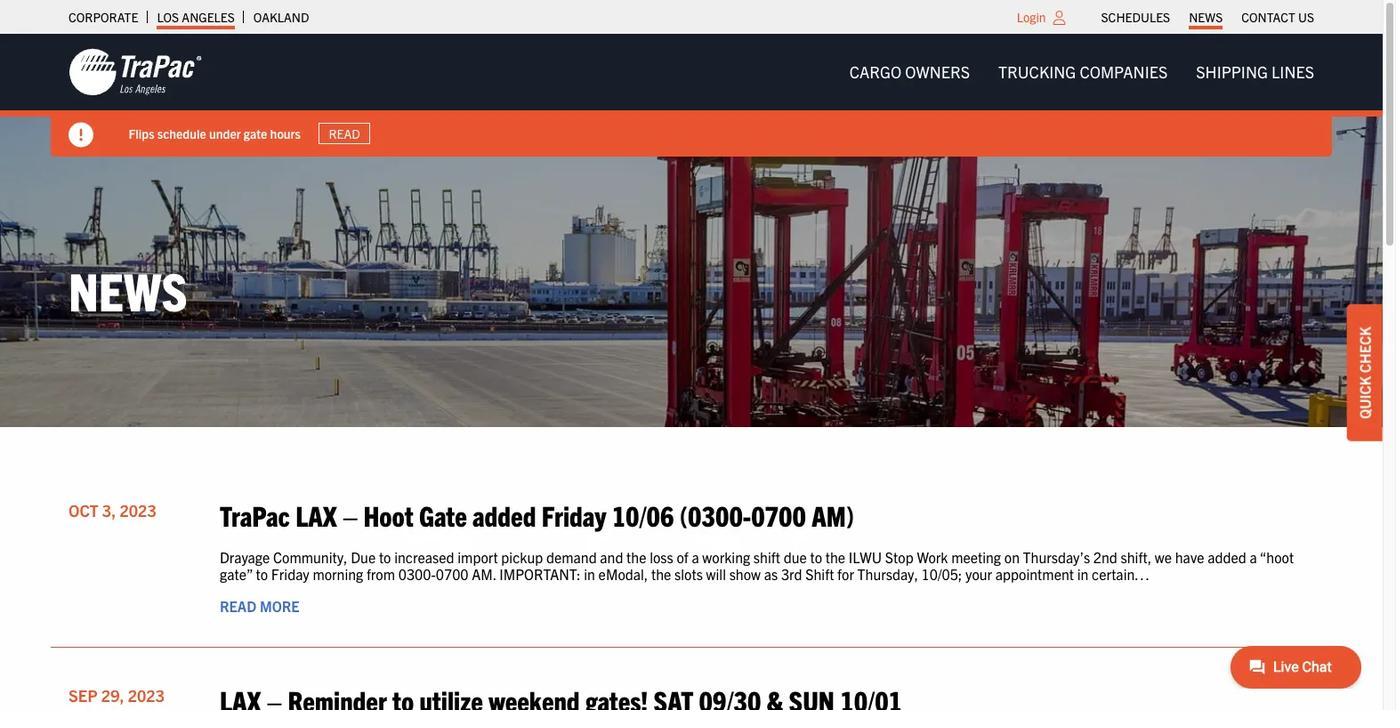 Task type: describe. For each thing, give the bounding box(es) containing it.
companies
[[1080, 61, 1168, 82]]

we
[[1155, 548, 1172, 566]]

schedules link
[[1102, 4, 1171, 29]]

read for read more
[[220, 597, 257, 615]]

your
[[966, 566, 993, 583]]

trucking companies
[[999, 61, 1168, 82]]

0 horizontal spatial to
[[256, 566, 268, 583]]

on
[[1005, 548, 1020, 566]]

contact
[[1242, 9, 1296, 25]]

slots
[[675, 566, 703, 583]]

schedules
[[1102, 9, 1171, 25]]

added inside drayage community, due to increased import pickup demand and the loss of a working shift due to the ilwu stop work meeting on thursday's 2nd shift, we have added a "hoot gate" to friday morning from 0300-0700 am. important: in emodal, the slots will show as 3rd shift for thursday, 10/05; your appointment in certain…
[[1208, 548, 1247, 566]]

light image
[[1053, 11, 1066, 25]]

owners
[[905, 61, 970, 82]]

loss
[[650, 548, 674, 566]]

hoot
[[364, 498, 414, 532]]

due
[[351, 548, 376, 566]]

2 in from the left
[[1078, 566, 1089, 583]]

trapac lax – hoot gate added friday 10/06 (0300-0700 am)
[[220, 498, 855, 532]]

pickup
[[501, 548, 543, 566]]

2 horizontal spatial the
[[826, 548, 846, 566]]

shipping lines link
[[1182, 54, 1329, 90]]

thursday's
[[1023, 548, 1090, 566]]

login
[[1017, 9, 1046, 25]]

certain…
[[1092, 566, 1150, 583]]

as
[[764, 566, 778, 583]]

1 horizontal spatial to
[[379, 548, 391, 566]]

gate
[[244, 125, 268, 141]]

0 vertical spatial 0700
[[751, 498, 806, 532]]

"hoot
[[1260, 548, 1294, 566]]

contact us
[[1242, 9, 1315, 25]]

shift
[[754, 548, 781, 566]]

cargo
[[850, 61, 902, 82]]

angeles
[[182, 9, 235, 25]]

0 horizontal spatial added
[[473, 498, 536, 532]]

flips
[[129, 125, 155, 141]]

important:
[[500, 566, 581, 583]]

gate
[[419, 498, 467, 532]]

shipping lines
[[1196, 61, 1315, 82]]

us
[[1299, 9, 1315, 25]]

meeting
[[952, 548, 1001, 566]]

quick check
[[1356, 327, 1374, 419]]

1 a from the left
[[692, 548, 699, 566]]

community,
[[273, 548, 348, 566]]

trucking
[[999, 61, 1076, 82]]

2 a from the left
[[1250, 548, 1257, 566]]

los angeles link
[[157, 4, 235, 29]]

sep 29, 2023 article
[[51, 666, 1332, 710]]

hours
[[271, 125, 301, 141]]

will
[[706, 566, 726, 583]]

read more
[[220, 597, 300, 615]]

flips schedule under gate hours
[[129, 125, 301, 141]]

more
[[260, 597, 300, 615]]

0300-
[[399, 566, 436, 583]]

drayage
[[220, 548, 270, 566]]

oct 3, 2023
[[69, 500, 156, 521]]

and
[[600, 548, 623, 566]]

news link
[[1189, 4, 1223, 29]]

0 horizontal spatial the
[[627, 548, 647, 566]]

cargo owners
[[850, 61, 970, 82]]

show
[[730, 566, 761, 583]]

quick
[[1356, 376, 1374, 419]]

trucking companies link
[[984, 54, 1182, 90]]



Task type: vqa. For each thing, say whether or not it's contained in the screenshot.
All
no



Task type: locate. For each thing, give the bounding box(es) containing it.
the right and
[[627, 548, 647, 566]]

menu bar containing cargo owners
[[835, 54, 1329, 90]]

10/05;
[[922, 566, 962, 583]]

news inside menu bar
[[1189, 9, 1223, 25]]

1 vertical spatial added
[[1208, 548, 1247, 566]]

a
[[692, 548, 699, 566], [1250, 548, 1257, 566]]

to right gate" at bottom left
[[256, 566, 268, 583]]

friday
[[542, 498, 606, 532], [271, 566, 309, 583]]

–
[[343, 498, 358, 532]]

0 vertical spatial 2023
[[120, 500, 156, 521]]

0700 inside drayage community, due to increased import pickup demand and the loss of a working shift due to the ilwu stop work meeting on thursday's 2nd shift, we have added a "hoot gate" to friday morning from 0300-0700 am. important: in emodal, the slots will show as 3rd shift for thursday, 10/05; your appointment in certain…
[[436, 566, 469, 583]]

los angeles image
[[69, 47, 202, 97]]

10/06
[[612, 498, 674, 532]]

oct
[[69, 500, 99, 521]]

appointment
[[996, 566, 1074, 583]]

read link
[[319, 123, 371, 144]]

0 horizontal spatial 0700
[[436, 566, 469, 583]]

sep
[[69, 685, 98, 706]]

oakland
[[254, 9, 309, 25]]

due
[[784, 548, 807, 566]]

read inside "trapac lax – hoot gate added friday 10/06 (0300-0700 am)" article
[[220, 597, 257, 615]]

1 horizontal spatial news
[[1189, 9, 1223, 25]]

am.
[[472, 566, 496, 583]]

los angeles
[[157, 9, 235, 25]]

2023 inside "trapac lax – hoot gate added friday 10/06 (0300-0700 am)" article
[[120, 500, 156, 521]]

added
[[473, 498, 536, 532], [1208, 548, 1247, 566]]

solid image
[[69, 123, 93, 148]]

demand
[[546, 548, 597, 566]]

1 horizontal spatial added
[[1208, 548, 1247, 566]]

banner
[[0, 34, 1397, 157]]

added up pickup
[[473, 498, 536, 532]]

working
[[703, 548, 750, 566]]

schedule
[[158, 125, 207, 141]]

sep 29, 2023
[[69, 685, 165, 706]]

in
[[584, 566, 595, 583], [1078, 566, 1089, 583]]

added right have
[[1208, 548, 1247, 566]]

read for read
[[329, 126, 361, 142]]

am)
[[812, 498, 855, 532]]

2023 for oct 3, 2023
[[120, 500, 156, 521]]

under
[[210, 125, 241, 141]]

1 horizontal spatial in
[[1078, 566, 1089, 583]]

1 vertical spatial friday
[[271, 566, 309, 583]]

0 vertical spatial read
[[329, 126, 361, 142]]

friday up demand
[[542, 498, 606, 532]]

read right hours
[[329, 126, 361, 142]]

los
[[157, 9, 179, 25]]

2 horizontal spatial to
[[810, 548, 822, 566]]

1 vertical spatial 2023
[[128, 685, 165, 706]]

1 horizontal spatial 0700
[[751, 498, 806, 532]]

ilwu
[[849, 548, 882, 566]]

shift
[[806, 566, 834, 583]]

the left of
[[652, 566, 671, 583]]

corporate link
[[69, 4, 138, 29]]

increased
[[394, 548, 454, 566]]

menu bar
[[1092, 4, 1324, 29], [835, 54, 1329, 90]]

2023 right 29,
[[128, 685, 165, 706]]

to
[[379, 548, 391, 566], [810, 548, 822, 566], [256, 566, 268, 583]]

a right of
[[692, 548, 699, 566]]

from
[[367, 566, 395, 583]]

3,
[[102, 500, 116, 521]]

read
[[329, 126, 361, 142], [220, 597, 257, 615]]

1 vertical spatial menu bar
[[835, 54, 1329, 90]]

2023 right 3, at bottom
[[120, 500, 156, 521]]

1 vertical spatial 0700
[[436, 566, 469, 583]]

1 horizontal spatial a
[[1250, 548, 1257, 566]]

read more link
[[220, 597, 300, 615]]

cargo owners link
[[835, 54, 984, 90]]

0700
[[751, 498, 806, 532], [436, 566, 469, 583]]

0700 left am.
[[436, 566, 469, 583]]

(0300-
[[680, 498, 751, 532]]

read down gate" at bottom left
[[220, 597, 257, 615]]

1 horizontal spatial the
[[652, 566, 671, 583]]

have
[[1176, 548, 1205, 566]]

0 horizontal spatial news
[[69, 257, 187, 322]]

friday up more
[[271, 566, 309, 583]]

for
[[838, 566, 854, 583]]

0 horizontal spatial in
[[584, 566, 595, 583]]

0 vertical spatial friday
[[542, 498, 606, 532]]

to right the due
[[810, 548, 822, 566]]

banner containing cargo owners
[[0, 34, 1397, 157]]

check
[[1356, 327, 1374, 373]]

0 vertical spatial menu bar
[[1092, 4, 1324, 29]]

contact us link
[[1242, 4, 1315, 29]]

2nd
[[1094, 548, 1118, 566]]

shift,
[[1121, 548, 1152, 566]]

morning
[[313, 566, 363, 583]]

0 vertical spatial added
[[473, 498, 536, 532]]

trapac
[[220, 498, 290, 532]]

shipping
[[1196, 61, 1268, 82]]

friday inside drayage community, due to increased import pickup demand and the loss of a working shift due to the ilwu stop work meeting on thursday's 2nd shift, we have added a "hoot gate" to friday morning from 0300-0700 am. important: in emodal, the slots will show as 3rd shift for thursday, 10/05; your appointment in certain…
[[271, 566, 309, 583]]

2023 for sep 29, 2023
[[128, 685, 165, 706]]

menu bar containing schedules
[[1092, 4, 1324, 29]]

0 horizontal spatial read
[[220, 597, 257, 615]]

menu bar down 'light' image
[[835, 54, 1329, 90]]

0 horizontal spatial friday
[[271, 566, 309, 583]]

drayage community, due to increased import pickup demand and the loss of a working shift due to the ilwu stop work meeting on thursday's 2nd shift, we have added a "hoot gate" to friday morning from 0300-0700 am. important: in emodal, the slots will show as 3rd shift for thursday, 10/05; your appointment in certain…
[[220, 548, 1294, 583]]

menu bar up shipping
[[1092, 4, 1324, 29]]

quick check link
[[1348, 305, 1383, 441]]

a left "hoot
[[1250, 548, 1257, 566]]

2023
[[120, 500, 156, 521], [128, 685, 165, 706]]

1 horizontal spatial friday
[[542, 498, 606, 532]]

corporate
[[69, 9, 138, 25]]

oakland link
[[254, 4, 309, 29]]

2023 inside article
[[128, 685, 165, 706]]

import
[[458, 548, 498, 566]]

29,
[[101, 685, 124, 706]]

3rd
[[781, 566, 802, 583]]

the left the ilwu
[[826, 548, 846, 566]]

thursday,
[[858, 566, 918, 583]]

1 in from the left
[[584, 566, 595, 583]]

0 horizontal spatial a
[[692, 548, 699, 566]]

stop
[[885, 548, 914, 566]]

trapac lax – hoot gate added friday 10/06 (0300-0700 am) article
[[51, 481, 1332, 648]]

0 vertical spatial news
[[1189, 9, 1223, 25]]

work
[[917, 548, 948, 566]]

gate"
[[220, 566, 253, 583]]

in left and
[[584, 566, 595, 583]]

1 vertical spatial read
[[220, 597, 257, 615]]

lines
[[1272, 61, 1315, 82]]

1 vertical spatial news
[[69, 257, 187, 322]]

1 horizontal spatial read
[[329, 126, 361, 142]]

to right due
[[379, 548, 391, 566]]

emodal,
[[599, 566, 648, 583]]

in left 2nd at bottom right
[[1078, 566, 1089, 583]]

0700 up the shift
[[751, 498, 806, 532]]

lax
[[296, 498, 337, 532]]

of
[[677, 548, 689, 566]]

login link
[[1017, 9, 1046, 25]]



